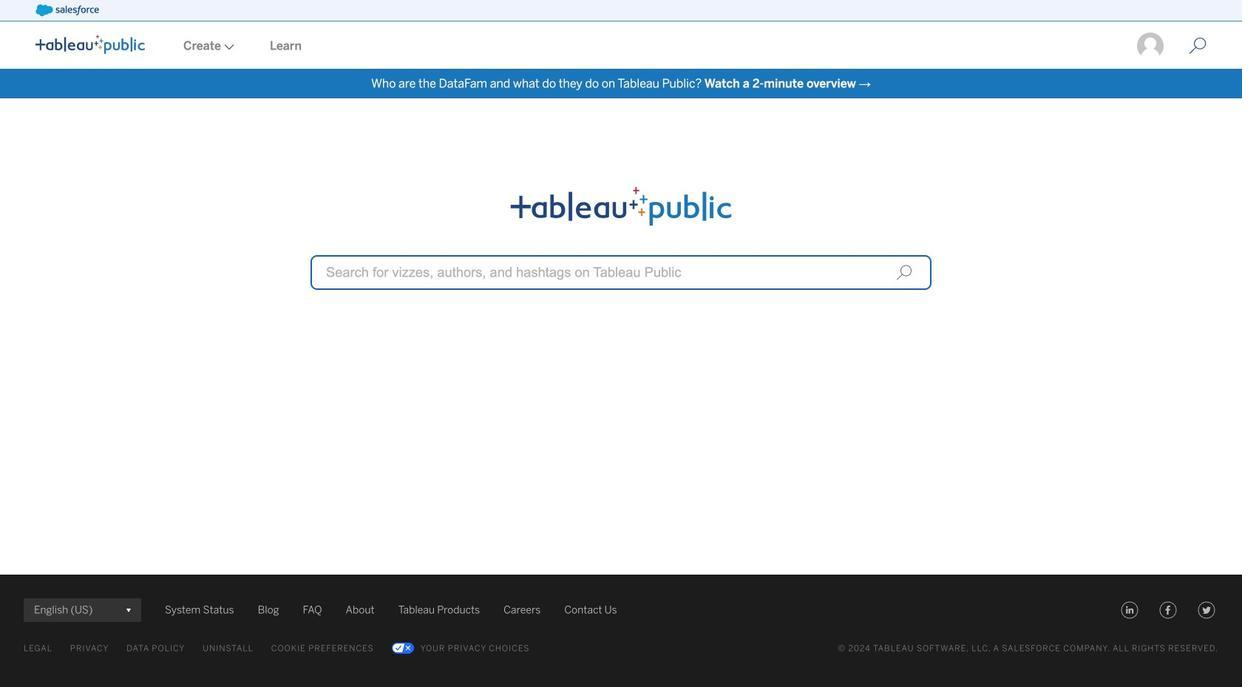 Task type: vqa. For each thing, say whether or not it's contained in the screenshot.
"Search" Icon
yes



Task type: describe. For each thing, give the bounding box(es) containing it.
salesforce logo image
[[35, 4, 99, 16]]

logo image
[[35, 35, 145, 54]]

selected language element
[[34, 598, 131, 622]]

create image
[[221, 44, 234, 50]]

Search input field
[[311, 255, 932, 290]]

go to search image
[[1171, 37, 1225, 55]]

gary.orlando image
[[1136, 31, 1165, 61]]



Task type: locate. For each thing, give the bounding box(es) containing it.
search image
[[896, 264, 913, 281]]



